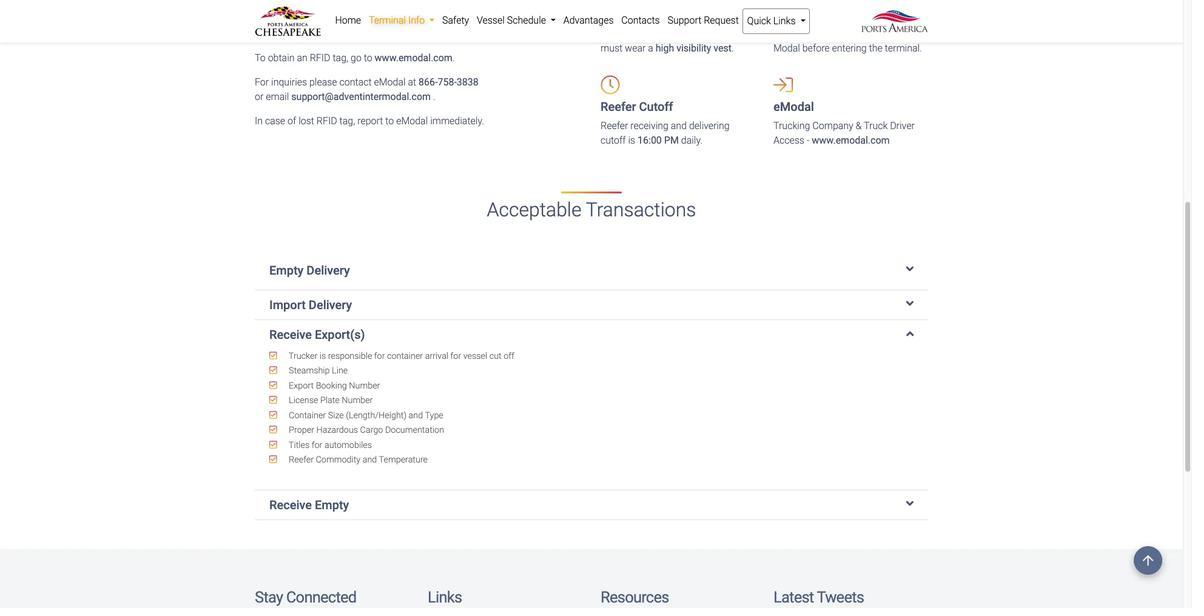 Task type: locate. For each thing, give the bounding box(es) containing it.
0 vertical spatial angle down image
[[907, 298, 914, 310]]

1 horizontal spatial terminal
[[419, 14, 456, 25]]

1 horizontal spatial www.emodal.com link
[[812, 135, 890, 147]]

reefer inside tab list
[[289, 455, 314, 466]]

0 vertical spatial rfid
[[535, 14, 555, 25]]

obtain
[[268, 52, 295, 64]]

truck inside the all truck drivers entering seagirt must wear a
[[614, 28, 635, 40]]

1 horizontal spatial seagirt
[[706, 28, 736, 40]]

1 vertical spatial angle down image
[[907, 328, 914, 340]]

and inside reefer receiving and delivering cutoff is
[[671, 120, 687, 132]]

2 angle down image from the top
[[907, 328, 914, 340]]

www.emodal.com link down &
[[812, 135, 890, 147]]

contacts link
[[618, 8, 664, 33]]

safety down user hard hat icon
[[601, 8, 635, 22]]

2 all from the left
[[774, 28, 785, 40]]

delivering
[[689, 120, 730, 132]]

receive down titles
[[270, 498, 312, 513]]

emodal inside for inquiries please contact emodal at 866-758-3838 or email support@adventintermodal.com .
[[374, 77, 406, 88]]

0 horizontal spatial terminal
[[369, 15, 406, 26]]

truck up mounted
[[278, 14, 300, 25]]

1 horizontal spatial vest
[[714, 43, 732, 54]]

receive empty
[[270, 498, 349, 513]]

support request
[[668, 15, 739, 26]]

(length/height)
[[346, 411, 407, 421]]

tag,
[[333, 52, 348, 64], [340, 116, 355, 127]]

proper hazardous cargo documentation
[[287, 426, 444, 436]]

safety link
[[439, 8, 473, 33]]

1 horizontal spatial to
[[386, 116, 394, 127]]

1 drivers from the left
[[638, 28, 666, 40]]

0 horizontal spatial seagirt
[[355, 14, 385, 25]]

empty down commodity on the left bottom
[[315, 498, 349, 513]]

1 receive from the top
[[270, 328, 312, 342]]

3838
[[457, 77, 479, 88]]

0 vertical spatial seagirt
[[355, 14, 385, 25]]

go
[[351, 52, 362, 64]]

is up steamship line
[[320, 351, 326, 362]]

2 horizontal spatial entering
[[832, 43, 867, 54]]

type
[[425, 411, 444, 421]]

in
[[255, 116, 263, 127]]

container
[[387, 351, 423, 362]]

for right titles
[[312, 440, 323, 451]]

1 horizontal spatial is
[[629, 135, 636, 147]]

a inside the all truck drivers entering seagirt must wear a
[[648, 43, 654, 54]]

steamship line
[[287, 366, 348, 376]]

1 vertical spatial a
[[648, 43, 654, 54]]

1 vertical spatial and
[[409, 411, 423, 421]]

rfid
[[535, 14, 555, 25], [310, 52, 331, 64], [317, 116, 337, 127]]

0 horizontal spatial is
[[320, 351, 326, 362]]

for right the arrival
[[451, 351, 461, 362]]

1 horizontal spatial entering
[[669, 28, 703, 40]]

0 vertical spatial angle down image
[[907, 263, 914, 275]]

0 vertical spatial must
[[459, 14, 481, 25]]

1 all from the left
[[601, 28, 611, 40]]

correctly.
[[296, 28, 334, 40]]

truck for all
[[614, 28, 635, 40]]

0 vertical spatial delivery
[[307, 263, 350, 278]]

and down automobiles
[[363, 455, 377, 466]]

1 horizontal spatial must
[[601, 43, 623, 54]]

truck
[[864, 120, 888, 132]]

2 vertical spatial emodal
[[396, 116, 428, 127]]

off
[[504, 351, 515, 362]]

all
[[601, 28, 611, 40], [774, 28, 785, 40]]

seagirt
[[355, 14, 385, 25], [706, 28, 736, 40]]

1 horizontal spatial safety
[[601, 8, 635, 22]]

is inside tab list
[[320, 351, 326, 362]]

0 vertical spatial a
[[505, 14, 511, 25]]

before
[[803, 43, 830, 54]]

safety for safety vest
[[601, 8, 635, 22]]

must left have
[[459, 14, 481, 25]]

1 vertical spatial reefer
[[601, 120, 629, 132]]

arrival
[[425, 351, 449, 362]]

www.emodal.com down &
[[812, 135, 890, 147]]

1 horizontal spatial .
[[453, 52, 455, 64]]

must inside the all truck drivers entering seagirt must wear a
[[601, 43, 623, 54]]

0 horizontal spatial vest
[[638, 8, 661, 22]]

2 vertical spatial entering
[[832, 43, 867, 54]]

all drivers
[[774, 28, 817, 40]]

user hard hat image
[[601, 0, 618, 3]]

1 horizontal spatial a
[[648, 43, 654, 54]]

0 horizontal spatial www.emodal.com link
[[375, 52, 453, 64]]

seagirt left marine
[[355, 14, 385, 25]]

rfid right lost
[[317, 116, 337, 127]]

0 horizontal spatial for
[[312, 440, 323, 451]]

is left 16:00 on the top right of the page
[[629, 135, 636, 147]]

angle down image for empty
[[907, 498, 914, 510]]

1 horizontal spatial all
[[774, 28, 785, 40]]

plate
[[320, 396, 340, 406]]

truck inside each truck entering the seagirt marine terminal must have a valid rfid tag mounted correctly.
[[278, 14, 300, 25]]

. down request
[[732, 43, 734, 54]]

to right the report
[[386, 116, 394, 127]]

the down registered on the right of the page
[[870, 43, 883, 54]]

1 vertical spatial receive
[[270, 498, 312, 513]]

all down quick links
[[774, 28, 785, 40]]

mounted
[[255, 28, 293, 40]]

2 vertical spatial and
[[363, 455, 377, 466]]

angle down image
[[907, 298, 914, 310], [907, 498, 914, 510]]

emodal left at
[[374, 77, 406, 88]]

and
[[671, 120, 687, 132], [409, 411, 423, 421], [363, 455, 377, 466]]

0 vertical spatial is
[[629, 135, 636, 147]]

a left high
[[648, 43, 654, 54]]

0 horizontal spatial the
[[339, 14, 353, 25]]

angle down image for export(s)
[[907, 328, 914, 340]]

0 vertical spatial empty
[[270, 263, 304, 278]]

receive up trucker
[[270, 328, 312, 342]]

0 vertical spatial receive
[[270, 328, 312, 342]]

1 vertical spatial entering
[[669, 28, 703, 40]]

. down "866-"
[[433, 91, 436, 103]]

info
[[408, 15, 425, 26]]

1 vertical spatial delivery
[[309, 298, 352, 312]]

angle down image inside empty delivery link
[[907, 263, 914, 275]]

latest tweets
[[774, 589, 864, 607]]

www.emodal.com link for trucking company & truck driver access -
[[812, 135, 890, 147]]

terminal inside 'link'
[[369, 15, 406, 26]]

safety left vessel
[[442, 15, 469, 26]]

0 vertical spatial www.emodal.com link
[[375, 52, 453, 64]]

emodal up trucking
[[774, 100, 814, 114]]

marine
[[388, 14, 417, 25]]

1 angle down image from the top
[[907, 298, 914, 310]]

must inside the must be registered in e- modal before entering the terminal.
[[819, 28, 841, 40]]

1 vertical spatial empty
[[315, 498, 349, 513]]

latest
[[774, 589, 814, 607]]

2 vertical spatial must
[[601, 43, 623, 54]]

vest down request
[[714, 43, 732, 54]]

0 vertical spatial the
[[339, 14, 353, 25]]

support request link
[[664, 8, 743, 33]]

0 horizontal spatial and
[[363, 455, 377, 466]]

2 angle down image from the top
[[907, 498, 914, 510]]

cutoff
[[639, 100, 674, 114]]

high
[[656, 43, 674, 54]]

0 horizontal spatial www.emodal.com
[[375, 52, 453, 64]]

seagirt inside the all truck drivers entering seagirt must wear a
[[706, 28, 736, 40]]

export
[[289, 381, 314, 391]]

0 vertical spatial and
[[671, 120, 687, 132]]

support@adventintermodal.com link
[[292, 91, 433, 103]]

seagirt inside each truck entering the seagirt marine terminal must have a valid rfid tag mounted correctly.
[[355, 14, 385, 25]]

terminal left info
[[369, 15, 406, 26]]

1 vertical spatial vest
[[714, 43, 732, 54]]

1 horizontal spatial truck
[[614, 28, 635, 40]]

vest up the all truck drivers entering seagirt must wear a
[[638, 8, 661, 22]]

1 vertical spatial www.emodal.com
[[812, 135, 890, 147]]

terminal
[[419, 14, 456, 25], [369, 15, 406, 26]]

2 vertical spatial reefer
[[289, 455, 314, 466]]

to
[[364, 52, 372, 64], [386, 116, 394, 127]]

2 receive from the top
[[270, 498, 312, 513]]

a left "valid"
[[505, 14, 511, 25]]

1 angle down image from the top
[[907, 263, 914, 275]]

terminal inside each truck entering the seagirt marine terminal must have a valid rfid tag mounted correctly.
[[419, 14, 456, 25]]

1 vertical spatial must
[[819, 28, 841, 40]]

2 horizontal spatial and
[[671, 120, 687, 132]]

truck up wear
[[614, 28, 635, 40]]

drivers down contacts
[[638, 28, 666, 40]]

1 vertical spatial number
[[342, 396, 373, 406]]

the up to obtain an rfid tag, go to www.emodal.com .
[[339, 14, 353, 25]]

0 horizontal spatial entering
[[302, 14, 337, 25]]

vest
[[638, 8, 661, 22], [714, 43, 732, 54]]

booking
[[316, 381, 347, 391]]

tag, left the report
[[340, 116, 355, 127]]

angle down image
[[907, 263, 914, 275], [907, 328, 914, 340]]

empty
[[270, 263, 304, 278], [315, 498, 349, 513]]

drivers up before
[[787, 28, 817, 40]]

1 horizontal spatial links
[[774, 15, 796, 27]]

2 horizontal spatial must
[[819, 28, 841, 40]]

safety for safety
[[442, 15, 469, 26]]

1 vertical spatial the
[[870, 43, 883, 54]]

proper
[[289, 426, 314, 436]]

must
[[459, 14, 481, 25], [819, 28, 841, 40], [601, 43, 623, 54]]

to
[[255, 52, 266, 64]]

quick links
[[748, 15, 798, 27]]

go to top image
[[1134, 547, 1163, 575]]

delivery up import delivery
[[307, 263, 350, 278]]

angle down image inside receive empty link
[[907, 498, 914, 510]]

angle down image for delivery
[[907, 298, 914, 310]]

www.emodal.com up at
[[375, 52, 453, 64]]

1 horizontal spatial and
[[409, 411, 423, 421]]

1 vertical spatial www.emodal.com link
[[812, 135, 890, 147]]

866-758-3838 link
[[419, 77, 479, 88]]

tag
[[558, 14, 572, 25]]

rfid right an
[[310, 52, 331, 64]]

tweets
[[817, 589, 864, 607]]

. up 866-758-3838 link
[[453, 52, 455, 64]]

all for all drivers
[[774, 28, 785, 40]]

must inside each truck entering the seagirt marine terminal must have a valid rfid tag mounted correctly.
[[459, 14, 481, 25]]

2 horizontal spatial for
[[451, 351, 461, 362]]

1 horizontal spatial www.emodal.com
[[812, 135, 890, 147]]

0 horizontal spatial must
[[459, 14, 481, 25]]

1 horizontal spatial the
[[870, 43, 883, 54]]

of
[[288, 116, 296, 127]]

www.emodal.com link for to obtain an rfid tag, go to
[[375, 52, 453, 64]]

0 vertical spatial reefer
[[601, 100, 636, 114]]

empty up import
[[270, 263, 304, 278]]

the inside each truck entering the seagirt marine terminal must have a valid rfid tag mounted correctly.
[[339, 14, 353, 25]]

empty delivery link
[[270, 263, 914, 278]]

www.emodal.com link up at
[[375, 52, 453, 64]]

1 vertical spatial angle down image
[[907, 498, 914, 510]]

0 horizontal spatial drivers
[[638, 28, 666, 40]]

0 horizontal spatial safety
[[442, 15, 469, 26]]

at
[[408, 77, 417, 88]]

links
[[774, 15, 796, 27], [428, 589, 462, 607]]

delivery for import delivery
[[309, 298, 352, 312]]

a
[[505, 14, 511, 25], [648, 43, 654, 54]]

0 horizontal spatial all
[[601, 28, 611, 40]]

0 vertical spatial links
[[774, 15, 796, 27]]

number
[[349, 381, 380, 391], [342, 396, 373, 406]]

0 horizontal spatial a
[[505, 14, 511, 25]]

rfid left tag
[[535, 14, 555, 25]]

entering up the correctly.
[[302, 14, 337, 25]]

1 horizontal spatial for
[[374, 351, 385, 362]]

0 horizontal spatial to
[[364, 52, 372, 64]]

email
[[266, 91, 289, 103]]

0 vertical spatial number
[[349, 381, 380, 391]]

www.emodal.com
[[375, 52, 453, 64], [812, 135, 890, 147]]

0 vertical spatial truck
[[278, 14, 300, 25]]

acceptable transactions
[[487, 199, 697, 222]]

and up documentation
[[409, 411, 423, 421]]

1 vertical spatial seagirt
[[706, 28, 736, 40]]

reefer inside reefer receiving and delivering cutoff is
[[601, 120, 629, 132]]

and up the pm
[[671, 120, 687, 132]]

1 vertical spatial rfid
[[310, 52, 331, 64]]

delivery up export(s)
[[309, 298, 352, 312]]

entering inside the must be registered in e- modal before entering the terminal.
[[832, 43, 867, 54]]

16:00 pm daily.
[[638, 135, 703, 147]]

for left container
[[374, 351, 385, 362]]

1 vertical spatial is
[[320, 351, 326, 362]]

trucking
[[774, 120, 811, 132]]

must left be
[[819, 28, 841, 40]]

receive
[[270, 328, 312, 342], [270, 498, 312, 513]]

must left wear
[[601, 43, 623, 54]]

vessel
[[477, 15, 505, 26]]

number for license plate number
[[342, 396, 373, 406]]

to right the go
[[364, 52, 372, 64]]

1 horizontal spatial drivers
[[787, 28, 817, 40]]

the inside the must be registered in e- modal before entering the terminal.
[[870, 43, 883, 54]]

vessel schedule
[[477, 15, 549, 26]]

0 horizontal spatial .
[[433, 91, 436, 103]]

tag, left the go
[[333, 52, 348, 64]]

angle down image inside receive export(s) "link"
[[907, 328, 914, 340]]

links inside quick links link
[[774, 15, 796, 27]]

0 horizontal spatial truck
[[278, 14, 300, 25]]

1 vertical spatial emodal
[[774, 100, 814, 114]]

1 vertical spatial links
[[428, 589, 462, 607]]

titles
[[289, 440, 310, 451]]

terminal right marine
[[419, 14, 456, 25]]

receive for receive export(s)
[[270, 328, 312, 342]]

1 vertical spatial truck
[[614, 28, 635, 40]]

all down advantages
[[601, 28, 611, 40]]

support@adventintermodal.com
[[292, 91, 431, 103]]

seagirt down request
[[706, 28, 736, 40]]

all inside the all truck drivers entering seagirt must wear a
[[601, 28, 611, 40]]

0 vertical spatial emodal
[[374, 77, 406, 88]]

0 vertical spatial entering
[[302, 14, 337, 25]]

tab list
[[255, 251, 929, 521]]

angle down image inside 'import delivery' link
[[907, 298, 914, 310]]

entering down be
[[832, 43, 867, 54]]

access
[[774, 135, 805, 147]]

0 horizontal spatial links
[[428, 589, 462, 607]]

emodal down at
[[396, 116, 428, 127]]

entering down support
[[669, 28, 703, 40]]



Task type: vqa. For each thing, say whether or not it's contained in the screenshot.
All related to All truck drivers entering Seagirt must wear a
yes



Task type: describe. For each thing, give the bounding box(es) containing it.
titles for automobiles
[[287, 440, 372, 451]]

hazardous
[[317, 426, 358, 436]]

be
[[843, 28, 854, 40]]

import delivery link
[[270, 298, 914, 312]]

each
[[255, 14, 276, 25]]

advantages
[[564, 15, 614, 26]]

have
[[483, 14, 503, 25]]

transactions
[[586, 199, 697, 222]]

please
[[310, 77, 337, 88]]

safety vest
[[601, 8, 661, 22]]

reefer receiving and delivering cutoff is
[[601, 120, 730, 147]]

entering inside each truck entering the seagirt marine terminal must have a valid rfid tag mounted correctly.
[[302, 14, 337, 25]]

case
[[265, 116, 285, 127]]

0 horizontal spatial empty
[[270, 263, 304, 278]]

in
[[901, 28, 908, 40]]

seagirt for entering
[[706, 28, 736, 40]]

an
[[297, 52, 308, 64]]

2 vertical spatial rfid
[[317, 116, 337, 127]]

report
[[358, 116, 383, 127]]

entering inside the all truck drivers entering seagirt must wear a
[[669, 28, 703, 40]]

receive export(s) link
[[270, 328, 914, 342]]

16:00
[[638, 135, 662, 147]]

. inside for inquiries please contact emodal at 866-758-3838 or email support@adventintermodal.com .
[[433, 91, 436, 103]]

number for export booking number
[[349, 381, 380, 391]]

or
[[255, 91, 264, 103]]

tab list containing empty delivery
[[255, 251, 929, 521]]

terminal info
[[369, 15, 427, 26]]

export booking number
[[287, 381, 380, 391]]

1 horizontal spatial empty
[[315, 498, 349, 513]]

license
[[289, 396, 318, 406]]

758-
[[438, 77, 457, 88]]

license plate number
[[287, 396, 373, 406]]

a inside each truck entering the seagirt marine terminal must have a valid rfid tag mounted correctly.
[[505, 14, 511, 25]]

registered
[[856, 28, 898, 40]]

immediately.
[[430, 116, 484, 127]]

temperature
[[379, 455, 428, 466]]

receive for receive empty
[[270, 498, 312, 513]]

steamship
[[289, 366, 330, 376]]

export(s)
[[315, 328, 365, 342]]

0 vertical spatial www.emodal.com
[[375, 52, 453, 64]]

rfid inside each truck entering the seagirt marine terminal must have a valid rfid tag mounted correctly.
[[535, 14, 555, 25]]

quick links link
[[743, 8, 810, 34]]

documentation
[[385, 426, 444, 436]]

0 vertical spatial vest
[[638, 8, 661, 22]]

delivery for empty delivery
[[307, 263, 350, 278]]

connected
[[286, 589, 357, 607]]

cut
[[490, 351, 502, 362]]

terminal.
[[885, 43, 923, 54]]

line
[[332, 366, 348, 376]]

import
[[270, 298, 306, 312]]

866-
[[419, 77, 438, 88]]

in case of lost rfid tag, report to emodal immediately.
[[255, 116, 484, 127]]

&
[[856, 120, 862, 132]]

request
[[704, 15, 739, 26]]

acceptable
[[487, 199, 582, 222]]

truck for each
[[278, 14, 300, 25]]

cutoff
[[601, 135, 626, 147]]

commodity
[[316, 455, 361, 466]]

visibility
[[677, 43, 712, 54]]

vessel schedule link
[[473, 8, 560, 33]]

reefer for reefer cutoff
[[601, 100, 636, 114]]

vessel
[[464, 351, 488, 362]]

2 drivers from the left
[[787, 28, 817, 40]]

empty delivery
[[270, 263, 350, 278]]

automobiles
[[325, 440, 372, 451]]

0 vertical spatial to
[[364, 52, 372, 64]]

and for delivering
[[671, 120, 687, 132]]

trucker
[[289, 351, 318, 362]]

for
[[255, 77, 269, 88]]

each truck entering the seagirt marine terminal must have a valid rfid tag mounted correctly.
[[255, 14, 572, 40]]

resources
[[601, 589, 669, 607]]

to obtain an rfid tag, go to www.emodal.com .
[[255, 52, 455, 64]]

1 vertical spatial tag,
[[340, 116, 355, 127]]

0 vertical spatial tag,
[[333, 52, 348, 64]]

stay connected
[[255, 589, 357, 607]]

seagirt for the
[[355, 14, 385, 25]]

for inquiries please contact emodal at 866-758-3838 or email support@adventintermodal.com .
[[255, 77, 479, 103]]

container size (length/height) and type
[[287, 411, 444, 421]]

all truck drivers entering seagirt must wear a
[[601, 28, 736, 54]]

advantages link
[[560, 8, 618, 33]]

contact
[[340, 77, 372, 88]]

registration
[[815, 8, 878, 22]]

reefer for reefer receiving and delivering cutoff is
[[601, 120, 629, 132]]

receiving
[[631, 120, 669, 132]]

and for temperature
[[363, 455, 377, 466]]

drivers
[[774, 8, 812, 22]]

pm
[[665, 135, 679, 147]]

quick
[[748, 15, 771, 27]]

terminal info link
[[365, 8, 439, 33]]

2 horizontal spatial .
[[732, 43, 734, 54]]

home link
[[331, 8, 365, 33]]

e-
[[911, 28, 919, 40]]

must be registered in e- modal before entering the terminal.
[[774, 28, 923, 54]]

drivers registration
[[774, 8, 878, 22]]

inquiries
[[271, 77, 307, 88]]

responsible
[[328, 351, 372, 362]]

-
[[807, 135, 810, 147]]

all for all truck drivers entering seagirt must wear a
[[601, 28, 611, 40]]

container
[[289, 411, 326, 421]]

drivers inside the all truck drivers entering seagirt must wear a
[[638, 28, 666, 40]]

modal
[[774, 43, 801, 54]]

home
[[335, 15, 361, 26]]

reefer for reefer commodity and temperature
[[289, 455, 314, 466]]

contacts
[[622, 15, 660, 26]]

is inside reefer receiving and delivering cutoff is
[[629, 135, 636, 147]]

angle down image for delivery
[[907, 263, 914, 275]]

driver
[[891, 120, 915, 132]]

daily.
[[682, 135, 703, 147]]

1 vertical spatial to
[[386, 116, 394, 127]]



